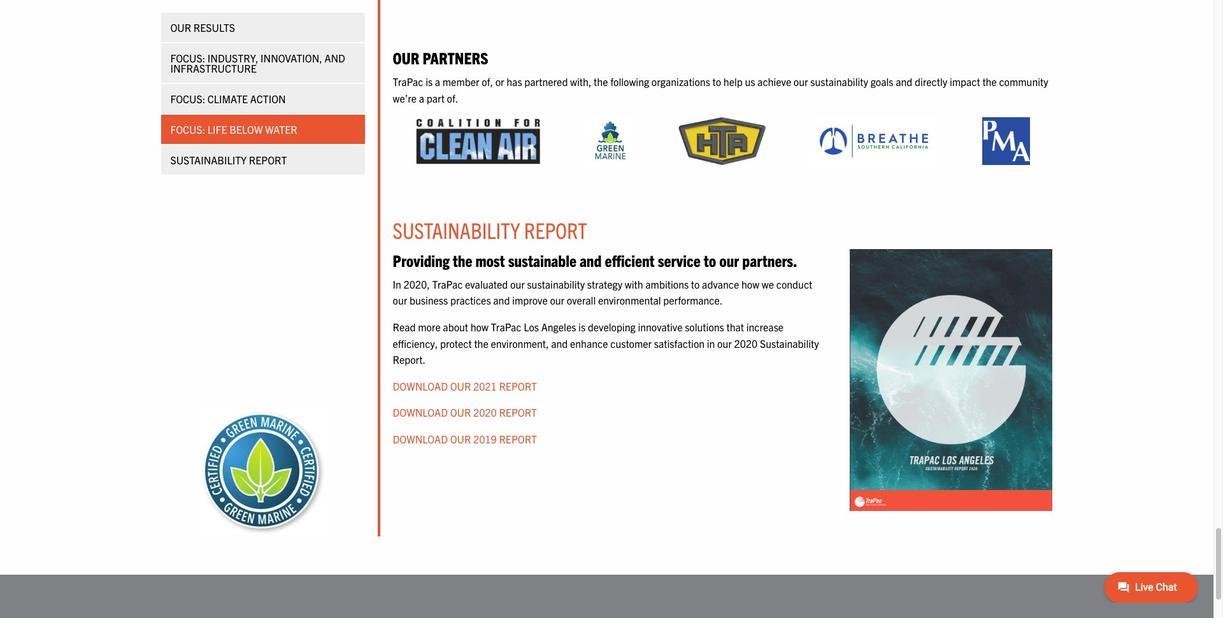 Task type: describe. For each thing, give the bounding box(es) containing it.
sustainable
[[508, 250, 577, 270]]

our inside read more about how trapac los angeles is developing innovative solutions that increase efficiency, protect the environment, and enhance customer satisfaction in our 2020 sustainability report.
[[718, 337, 732, 350]]

focus: industry, innovation, and infrastructure
[[170, 52, 345, 75]]

enhance
[[570, 337, 608, 350]]

2021
[[474, 380, 497, 392]]

advance
[[702, 278, 740, 291]]

following
[[611, 75, 650, 88]]

our inside "trapac is a member of, or has partnered with, the following organizations to help us achieve our sustainability goals and directly impact the community we're a part of."
[[794, 75, 809, 88]]

our for download our 2020 report
[[450, 406, 471, 419]]

life
[[208, 123, 227, 136]]

water
[[265, 123, 297, 136]]

practices
[[451, 294, 491, 307]]

impact
[[950, 75, 981, 88]]

goals
[[871, 75, 894, 88]]

partnered
[[525, 75, 568, 88]]

in
[[393, 278, 401, 291]]

the left most
[[453, 250, 473, 270]]

innovation,
[[261, 52, 322, 64]]

download our 2021 report
[[393, 380, 537, 392]]

and inside "trapac is a member of, or has partnered with, the following organizations to help us achieve our sustainability goals and directly impact the community we're a part of."
[[896, 75, 913, 88]]

trapac inside read more about how trapac los angeles is developing innovative solutions that increase efficiency, protect the environment, and enhance customer satisfaction in our 2020 sustainability report.
[[491, 321, 522, 333]]

protect
[[440, 337, 472, 350]]

los
[[524, 321, 539, 333]]

the right with,
[[594, 75, 608, 88]]

sustainability
[[760, 337, 819, 350]]

our up improve
[[511, 278, 525, 291]]

and up strategy
[[580, 250, 602, 270]]

our results
[[170, 21, 235, 34]]

community
[[1000, 75, 1049, 88]]

environmental
[[598, 294, 661, 307]]

download our 2021 report link
[[393, 380, 537, 392]]

0 vertical spatial a
[[435, 75, 441, 88]]

ambitions
[[646, 278, 689, 291]]

0 vertical spatial sustainability report
[[170, 154, 287, 166]]

0 horizontal spatial sustainability
[[170, 154, 247, 166]]

sustainability report link
[[161, 145, 365, 175]]

focus: for focus: life below water
[[170, 123, 205, 136]]

report for download our 2021 report
[[499, 380, 537, 392]]

report inside sustainability report link
[[249, 154, 287, 166]]

our up advance
[[720, 250, 740, 270]]

how inside read more about how trapac los angeles is developing innovative solutions that increase efficiency, protect the environment, and enhance customer satisfaction in our 2020 sustainability report.
[[471, 321, 489, 333]]

our left results
[[170, 21, 191, 34]]

2020,
[[404, 278, 430, 291]]

download our 2019 report link
[[393, 433, 537, 446]]

member
[[443, 75, 480, 88]]

to inside "trapac is a member of, or has partnered with, the following organizations to help us achieve our sustainability goals and directly impact the community we're a part of."
[[713, 75, 722, 88]]

about
[[443, 321, 468, 333]]

download our 2019 report
[[393, 433, 537, 446]]

sustainability inside the in 2020, trapac evaluated our sustainability strategy with ambitions to advance how we conduct our business practices and improve our overall environmental performance.
[[527, 278, 585, 291]]

overall
[[567, 294, 596, 307]]

1 vertical spatial sustainability report
[[393, 216, 588, 243]]

infrastructure
[[170, 62, 257, 75]]

we're
[[393, 92, 417, 105]]

in
[[707, 337, 715, 350]]

service
[[658, 250, 701, 270]]

improve
[[512, 294, 548, 307]]

organizations
[[652, 75, 711, 88]]

and
[[325, 52, 345, 64]]

download for download our 2021 report
[[393, 380, 448, 392]]

providing the most sustainable and efficient service to our partners.
[[393, 250, 798, 270]]

we
[[762, 278, 774, 291]]

performance.
[[664, 294, 723, 307]]

providing
[[393, 250, 450, 270]]

efficient
[[605, 250, 655, 270]]

report up sustainable
[[524, 216, 588, 243]]

trapac inside "trapac is a member of, or has partnered with, the following organizations to help us achieve our sustainability goals and directly impact the community we're a part of."
[[393, 75, 424, 88]]

focus: life below water link
[[161, 115, 365, 144]]

focus: climate action link
[[161, 84, 365, 113]]

focus: life below water
[[170, 123, 297, 136]]



Task type: locate. For each thing, give the bounding box(es) containing it.
download down report.
[[393, 380, 448, 392]]

satisfaction
[[654, 337, 705, 350]]

report.
[[393, 353, 426, 366]]

with,
[[570, 75, 592, 88]]

0 vertical spatial sustainability
[[811, 75, 869, 88]]

trapac up we're
[[393, 75, 424, 88]]

action
[[250, 92, 286, 105]]

report for download our 2020 report
[[499, 406, 537, 419]]

1 horizontal spatial 2020
[[735, 337, 758, 350]]

trapac inside the in 2020, trapac evaluated our sustainability strategy with ambitions to advance how we conduct our business practices and improve our overall environmental performance.
[[432, 278, 463, 291]]

focus: left climate
[[170, 92, 205, 105]]

2 vertical spatial focus:
[[170, 123, 205, 136]]

strategy
[[588, 278, 623, 291]]

download up the "download our 2019 report" link
[[393, 406, 448, 419]]

1 vertical spatial focus:
[[170, 92, 205, 105]]

1 horizontal spatial is
[[579, 321, 586, 333]]

1 horizontal spatial sustainability
[[811, 75, 869, 88]]

sustainability up most
[[393, 216, 520, 243]]

1 vertical spatial 2020
[[474, 406, 497, 419]]

a up the part
[[435, 75, 441, 88]]

3 focus: from the top
[[170, 123, 205, 136]]

our down in
[[393, 294, 407, 307]]

is up enhance
[[579, 321, 586, 333]]

download for download our 2019 report
[[393, 433, 448, 446]]

0 vertical spatial how
[[742, 278, 760, 291]]

report
[[249, 154, 287, 166], [524, 216, 588, 243], [499, 380, 537, 392], [499, 406, 537, 419], [499, 433, 537, 446]]

1 vertical spatial a
[[419, 92, 425, 105]]

report for download our 2019 report
[[499, 433, 537, 446]]

2 vertical spatial trapac
[[491, 321, 522, 333]]

the right 'impact' in the top right of the page
[[983, 75, 997, 88]]

report down focus: life below water link
[[249, 154, 287, 166]]

is inside "trapac is a member of, or has partnered with, the following organizations to help us achieve our sustainability goals and directly impact the community we're a part of."
[[426, 75, 433, 88]]

0 horizontal spatial a
[[419, 92, 425, 105]]

our up we're
[[393, 47, 420, 68]]

solutions
[[685, 321, 725, 333]]

our up the "download our 2019 report" link
[[450, 406, 471, 419]]

business
[[410, 294, 448, 307]]

our left 2021
[[450, 380, 471, 392]]

1 download from the top
[[393, 380, 448, 392]]

0 vertical spatial to
[[713, 75, 722, 88]]

1 horizontal spatial sustainability report
[[393, 216, 588, 243]]

2 vertical spatial to
[[691, 278, 700, 291]]

sustainability down life
[[170, 154, 247, 166]]

trapac is a member of, or has partnered with, the following organizations to help us achieve our sustainability goals and directly impact the community we're a part of.
[[393, 75, 1049, 105]]

how right about
[[471, 321, 489, 333]]

0 horizontal spatial trapac
[[393, 75, 424, 88]]

directly
[[915, 75, 948, 88]]

and down evaluated
[[493, 294, 510, 307]]

2 horizontal spatial trapac
[[491, 321, 522, 333]]

partners
[[423, 47, 489, 68]]

has
[[507, 75, 522, 88]]

download down "download our 2020 report"
[[393, 433, 448, 446]]

1 vertical spatial is
[[579, 321, 586, 333]]

0 horizontal spatial how
[[471, 321, 489, 333]]

report right 2021
[[499, 380, 537, 392]]

0 vertical spatial is
[[426, 75, 433, 88]]

that
[[727, 321, 744, 333]]

1 vertical spatial download
[[393, 406, 448, 419]]

focus:
[[170, 52, 205, 64], [170, 92, 205, 105], [170, 123, 205, 136]]

0 horizontal spatial 2020
[[474, 406, 497, 419]]

results
[[194, 21, 235, 34]]

to inside the in 2020, trapac evaluated our sustainability strategy with ambitions to advance how we conduct our business practices and improve our overall environmental performance.
[[691, 278, 700, 291]]

our right in
[[718, 337, 732, 350]]

focus: left life
[[170, 123, 205, 136]]

0 horizontal spatial sustainability
[[527, 278, 585, 291]]

our results link
[[161, 13, 365, 42]]

to up advance
[[704, 250, 717, 270]]

our
[[794, 75, 809, 88], [720, 250, 740, 270], [511, 278, 525, 291], [393, 294, 407, 307], [550, 294, 565, 307], [718, 337, 732, 350]]

the inside read more about how trapac los angeles is developing innovative solutions that increase efficiency, protect the environment, and enhance customer satisfaction in our 2020 sustainability report.
[[474, 337, 489, 350]]

how
[[742, 278, 760, 291], [471, 321, 489, 333]]

2 focus: from the top
[[170, 92, 205, 105]]

0 horizontal spatial sustainability report
[[170, 154, 287, 166]]

download
[[393, 380, 448, 392], [393, 406, 448, 419], [393, 433, 448, 446]]

sustainability
[[811, 75, 869, 88], [527, 278, 585, 291]]

our for download our 2019 report
[[450, 433, 471, 446]]

0 vertical spatial sustainability
[[170, 154, 247, 166]]

increase
[[747, 321, 784, 333]]

focus: down our results
[[170, 52, 205, 64]]

footer
[[0, 575, 1214, 618]]

is inside read more about how trapac los angeles is developing innovative solutions that increase efficiency, protect the environment, and enhance customer satisfaction in our 2020 sustainability report.
[[579, 321, 586, 333]]

our for download our 2021 report
[[450, 380, 471, 392]]

our left 2019
[[450, 433, 471, 446]]

in 2020, trapac evaluated our sustainability strategy with ambitions to advance how we conduct our business practices and improve our overall environmental performance.
[[393, 278, 813, 307]]

to left 'help'
[[713, 75, 722, 88]]

with
[[625, 278, 644, 291]]

trapac
[[393, 75, 424, 88], [432, 278, 463, 291], [491, 321, 522, 333]]

us
[[745, 75, 756, 88]]

report up the "download our 2019 report" link
[[499, 406, 537, 419]]

1 vertical spatial to
[[704, 250, 717, 270]]

our left overall
[[550, 294, 565, 307]]

the right protect
[[474, 337, 489, 350]]

efficiency,
[[393, 337, 438, 350]]

how inside the in 2020, trapac evaluated our sustainability strategy with ambitions to advance how we conduct our business practices and improve our overall environmental performance.
[[742, 278, 760, 291]]

to up performance.
[[691, 278, 700, 291]]

of,
[[482, 75, 493, 88]]

sustainability report
[[170, 154, 287, 166], [393, 216, 588, 243]]

2020 down that
[[735, 337, 758, 350]]

help
[[724, 75, 743, 88]]

focus: climate action
[[170, 92, 286, 105]]

sustainability report up most
[[393, 216, 588, 243]]

our
[[170, 21, 191, 34], [393, 47, 420, 68], [450, 380, 471, 392], [450, 406, 471, 419], [450, 433, 471, 446]]

achieve
[[758, 75, 792, 88]]

1 horizontal spatial a
[[435, 75, 441, 88]]

developing
[[588, 321, 636, 333]]

2020
[[735, 337, 758, 350], [474, 406, 497, 419]]

2 vertical spatial download
[[393, 433, 448, 446]]

1 vertical spatial sustainability
[[527, 278, 585, 291]]

and inside read more about how trapac los angeles is developing innovative solutions that increase efficiency, protect the environment, and enhance customer satisfaction in our 2020 sustainability report.
[[551, 337, 568, 350]]

sustainability report down "focus: life below water"
[[170, 154, 287, 166]]

and
[[896, 75, 913, 88], [580, 250, 602, 270], [493, 294, 510, 307], [551, 337, 568, 350]]

1 horizontal spatial how
[[742, 278, 760, 291]]

0 horizontal spatial is
[[426, 75, 433, 88]]

and right goals
[[896, 75, 913, 88]]

climate
[[208, 92, 248, 105]]

customer
[[611, 337, 652, 350]]

a
[[435, 75, 441, 88], [419, 92, 425, 105]]

1 horizontal spatial trapac
[[432, 278, 463, 291]]

2020 up 2019
[[474, 406, 497, 419]]

0 vertical spatial trapac
[[393, 75, 424, 88]]

innovative
[[638, 321, 683, 333]]

environment,
[[491, 337, 549, 350]]

below
[[230, 123, 263, 136]]

of.
[[447, 92, 458, 105]]

sustainability left goals
[[811, 75, 869, 88]]

our partners
[[393, 47, 489, 68]]

sustainability inside "trapac is a member of, or has partnered with, the following organizations to help us achieve our sustainability goals and directly impact the community we're a part of."
[[811, 75, 869, 88]]

focus: for focus: industry, innovation, and infrastructure
[[170, 52, 205, 64]]

a left the part
[[419, 92, 425, 105]]

is
[[426, 75, 433, 88], [579, 321, 586, 333]]

3 download from the top
[[393, 433, 448, 446]]

0 vertical spatial download
[[393, 380, 448, 392]]

1 vertical spatial how
[[471, 321, 489, 333]]

trapac up environment, at the bottom of the page
[[491, 321, 522, 333]]

or
[[496, 75, 505, 88]]

read
[[393, 321, 416, 333]]

download our 2020 report
[[393, 406, 537, 419]]

download for download our 2020 report
[[393, 406, 448, 419]]

most
[[476, 250, 505, 270]]

focus: for focus: climate action
[[170, 92, 205, 105]]

0 vertical spatial 2020
[[735, 337, 758, 350]]

and down angeles
[[551, 337, 568, 350]]

focus: inside focus: industry, innovation, and infrastructure
[[170, 52, 205, 64]]

partners.
[[743, 250, 798, 270]]

our right achieve
[[794, 75, 809, 88]]

1 vertical spatial trapac
[[432, 278, 463, 291]]

to
[[713, 75, 722, 88], [704, 250, 717, 270], [691, 278, 700, 291]]

1 horizontal spatial sustainability
[[393, 216, 520, 243]]

0 vertical spatial focus:
[[170, 52, 205, 64]]

2 download from the top
[[393, 406, 448, 419]]

sustainability down sustainable
[[527, 278, 585, 291]]

is up the part
[[426, 75, 433, 88]]

trapac up business
[[432, 278, 463, 291]]

conduct
[[777, 278, 813, 291]]

focus: industry, innovation, and infrastructure link
[[161, 43, 365, 83]]

download our 2020 report link
[[393, 406, 537, 419]]

part
[[427, 92, 445, 105]]

1 focus: from the top
[[170, 52, 205, 64]]

and inside the in 2020, trapac evaluated our sustainability strategy with ambitions to advance how we conduct our business practices and improve our overall environmental performance.
[[493, 294, 510, 307]]

sustainability
[[170, 154, 247, 166], [393, 216, 520, 243]]

2019
[[474, 433, 497, 446]]

report right 2019
[[499, 433, 537, 446]]

1 vertical spatial sustainability
[[393, 216, 520, 243]]

industry,
[[208, 52, 258, 64]]

how left we
[[742, 278, 760, 291]]

angeles
[[542, 321, 576, 333]]

2020 inside read more about how trapac los angeles is developing innovative solutions that increase efficiency, protect the environment, and enhance customer satisfaction in our 2020 sustainability report.
[[735, 337, 758, 350]]

read more about how trapac los angeles is developing innovative solutions that increase efficiency, protect the environment, and enhance customer satisfaction in our 2020 sustainability report.
[[393, 321, 819, 366]]

more
[[418, 321, 441, 333]]

evaluated
[[465, 278, 508, 291]]



Task type: vqa. For each thing, say whether or not it's contained in the screenshot.
"to" inside the TraPac is a member of, or has partnered with, the following organizations to help us achieve our sustainability goals and directly impact the community we're a part of.
yes



